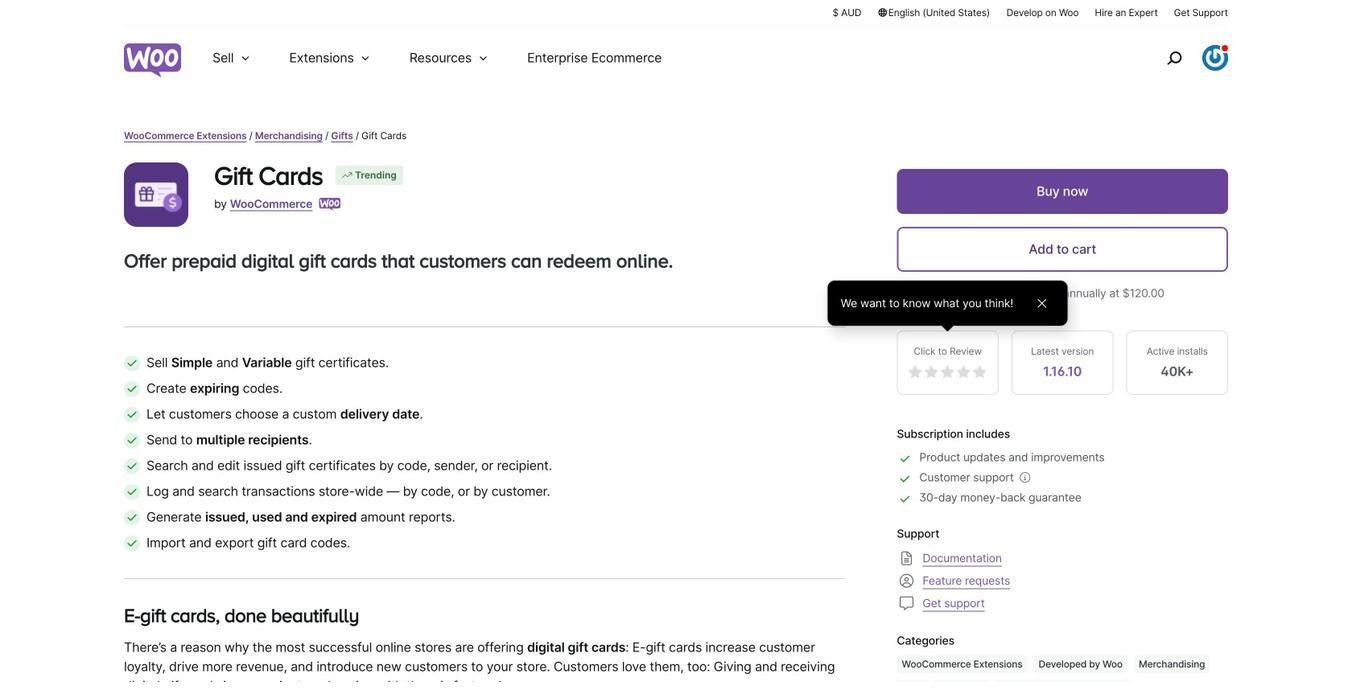 Task type: describe. For each thing, give the bounding box(es) containing it.
search image
[[1162, 45, 1188, 71]]

rate product 4 stars image
[[957, 366, 972, 380]]

developed by woocommerce image
[[319, 198, 341, 211]]

file lines image
[[897, 549, 917, 568]]

rate product 3 stars image
[[941, 366, 955, 380]]

service navigation menu element
[[1133, 32, 1229, 84]]

open account menu image
[[1203, 45, 1229, 71]]



Task type: locate. For each thing, give the bounding box(es) containing it.
arrow trend up image
[[341, 169, 354, 182]]

rate product 2 stars image
[[925, 366, 939, 380]]

close tooltip image
[[1033, 294, 1052, 313]]

rate product 1 star image
[[909, 366, 923, 380]]

message image
[[897, 594, 917, 614]]

circle user image
[[897, 572, 917, 591]]

product icon image
[[124, 163, 188, 227]]

rate product 5 stars image
[[973, 366, 988, 380]]

breadcrumb element
[[124, 129, 1229, 143]]



